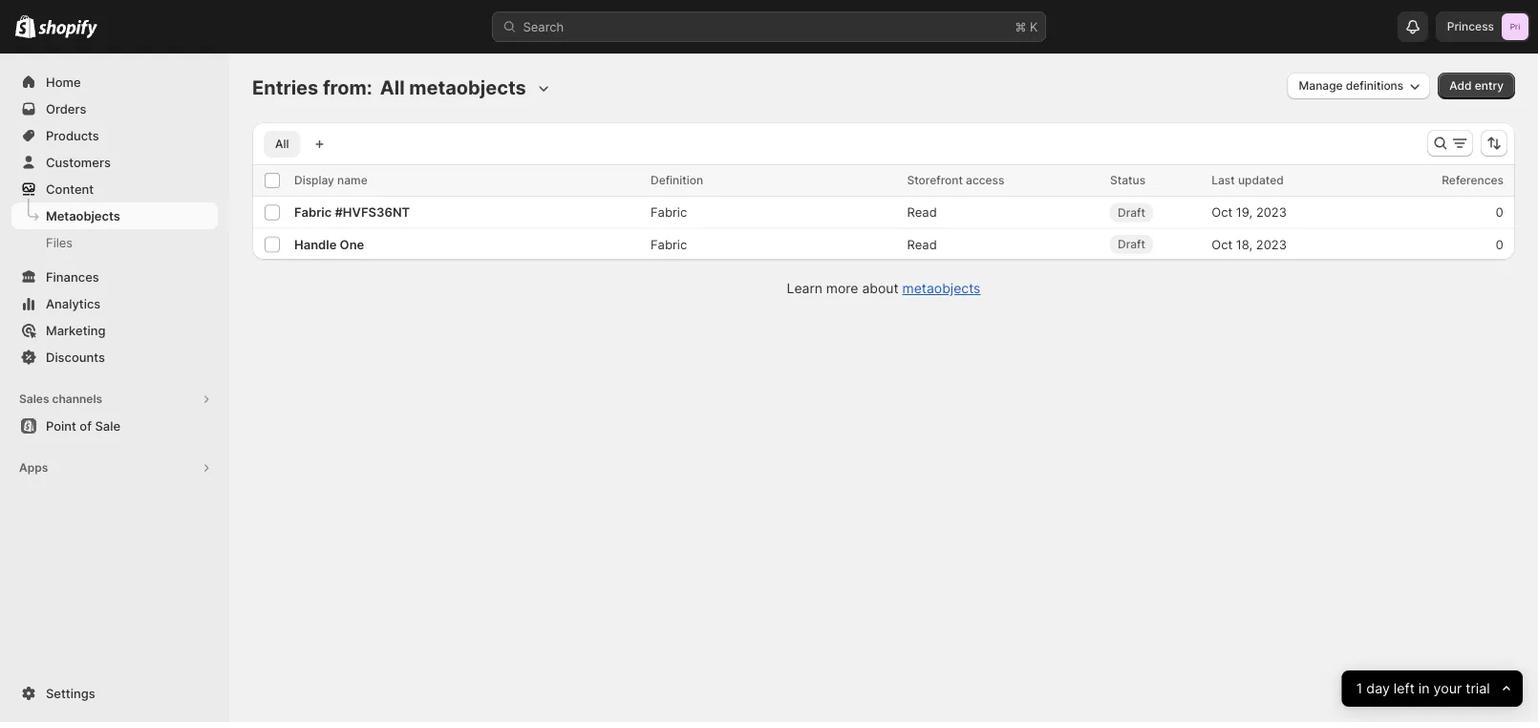 Task type: vqa. For each thing, say whether or not it's contained in the screenshot.
apps "Button"
yes



Task type: describe. For each thing, give the bounding box(es) containing it.
1 day left in your trial button
[[1342, 671, 1523, 707]]

draft for oct 18, 2023
[[1118, 237, 1146, 251]]

sales channels button
[[11, 386, 218, 413]]

k
[[1030, 19, 1038, 34]]

1
[[1357, 681, 1363, 697]]

fabric #hvfs36nt link
[[294, 205, 410, 220]]

from:
[[323, 76, 372, 99]]

fabric for handle one
[[651, 237, 687, 252]]

metaobjects
[[46, 208, 120, 223]]

one
[[340, 237, 364, 252]]

manage
[[1299, 79, 1343, 93]]

18,
[[1236, 237, 1253, 252]]

manage definitions
[[1299, 79, 1404, 93]]

products link
[[11, 122, 218, 149]]

analytics link
[[11, 291, 218, 317]]

princess image
[[1502, 13, 1529, 40]]

handle
[[294, 237, 337, 252]]

settings
[[46, 686, 95, 701]]

add entry button
[[1438, 73, 1516, 99]]

sale
[[95, 419, 120, 433]]

point
[[46, 419, 76, 433]]

customers link
[[11, 149, 218, 176]]

discounts
[[46, 350, 105, 365]]

1 day left in your trial
[[1357, 681, 1491, 697]]

point of sale button
[[0, 413, 229, 440]]

access
[[966, 173, 1005, 187]]

search
[[523, 19, 564, 34]]

references
[[1442, 173, 1504, 187]]

day
[[1367, 681, 1390, 697]]

in
[[1419, 681, 1430, 697]]

status
[[1110, 173, 1146, 187]]

handle one
[[294, 237, 364, 252]]

read for oct 18, 2023
[[907, 237, 937, 252]]

0 horizontal spatial shopify image
[[15, 15, 36, 38]]

storefront
[[907, 173, 963, 187]]

1 vertical spatial metaobjects
[[903, 280, 981, 297]]

2023 for oct 19, 2023
[[1256, 205, 1287, 220]]

updated
[[1238, 173, 1284, 187]]

home
[[46, 75, 81, 89]]

manage definitions button
[[1288, 73, 1431, 99]]

fabric #hvfs36nt
[[294, 205, 410, 220]]

orders
[[46, 101, 86, 116]]

princess
[[1448, 20, 1495, 33]]

orders link
[[11, 96, 218, 122]]

finances
[[46, 269, 99, 284]]



Task type: locate. For each thing, give the bounding box(es) containing it.
finances link
[[11, 264, 218, 291]]

2023
[[1256, 205, 1287, 220], [1256, 237, 1287, 252]]

1 horizontal spatial all
[[380, 76, 405, 99]]

2 2023 from the top
[[1256, 237, 1287, 252]]

apps
[[19, 461, 48, 475]]

handle one link
[[294, 237, 364, 252]]

marketing link
[[11, 317, 218, 344]]

learn more about metaobjects
[[787, 280, 981, 297]]

metaobjects link
[[11, 203, 218, 229]]

0 horizontal spatial all
[[275, 137, 289, 151]]

point of sale link
[[11, 413, 218, 440]]

2023 right 19,
[[1256, 205, 1287, 220]]

#hvfs36nt
[[335, 205, 410, 220]]

0 vertical spatial 2023
[[1256, 205, 1287, 220]]

1 vertical spatial all
[[275, 137, 289, 151]]

files link
[[11, 229, 218, 256]]

1 2023 from the top
[[1256, 205, 1287, 220]]

1 vertical spatial oct
[[1212, 237, 1233, 252]]

0 vertical spatial read
[[907, 205, 937, 220]]

0 vertical spatial draft
[[1118, 205, 1146, 219]]

more
[[826, 280, 859, 297]]

2 read from the top
[[907, 237, 937, 252]]

display
[[294, 173, 334, 187]]

draft
[[1118, 205, 1146, 219], [1118, 237, 1146, 251]]

storefront access
[[907, 173, 1005, 187]]

all right "from:"
[[380, 76, 405, 99]]

2 draft from the top
[[1118, 237, 1146, 251]]

oct left 18,
[[1212, 237, 1233, 252]]

metaobjects link
[[903, 280, 981, 297]]

last updated
[[1212, 173, 1284, 187]]

fabric
[[294, 205, 332, 220], [651, 205, 687, 220], [651, 237, 687, 252]]

all metaobjects
[[380, 76, 526, 99]]

metaobjects inside dropdown button
[[409, 76, 526, 99]]

0
[[1496, 205, 1504, 220], [1496, 237, 1504, 252]]

content
[[46, 182, 94, 196]]

1 vertical spatial draft
[[1118, 237, 1146, 251]]

metaobjects
[[409, 76, 526, 99], [903, 280, 981, 297]]

your
[[1434, 681, 1463, 697]]

2 0 from the top
[[1496, 237, 1504, 252]]

all metaobjects button
[[376, 73, 553, 103]]

read up metaobjects link
[[907, 237, 937, 252]]

definitions
[[1346, 79, 1404, 93]]

left
[[1394, 681, 1415, 697]]

entry
[[1475, 79, 1504, 93]]

sales channels
[[19, 392, 102, 406]]

⌘ k
[[1015, 19, 1038, 34]]

all for all metaobjects
[[380, 76, 405, 99]]

learn
[[787, 280, 823, 297]]

oct for oct 18, 2023
[[1212, 237, 1233, 252]]

⌘
[[1015, 19, 1027, 34]]

0 vertical spatial metaobjects
[[409, 76, 526, 99]]

of
[[80, 419, 92, 433]]

marketing
[[46, 323, 106, 338]]

read down 'storefront'
[[907, 205, 937, 220]]

all inside all button
[[275, 137, 289, 151]]

trial
[[1466, 681, 1491, 697]]

1 read from the top
[[907, 205, 937, 220]]

all for all
[[275, 137, 289, 151]]

discounts link
[[11, 344, 218, 371]]

0 vertical spatial 0
[[1496, 205, 1504, 220]]

0 for oct 18, 2023
[[1496, 237, 1504, 252]]

1 vertical spatial 2023
[[1256, 237, 1287, 252]]

fabric for fabric #hvfs36nt
[[651, 205, 687, 220]]

all inside all metaobjects dropdown button
[[380, 76, 405, 99]]

shopify image
[[15, 15, 36, 38], [38, 20, 98, 39]]

1 horizontal spatial shopify image
[[38, 20, 98, 39]]

channels
[[52, 392, 102, 406]]

0 vertical spatial all
[[380, 76, 405, 99]]

customers
[[46, 155, 111, 170]]

oct for oct 19, 2023
[[1212, 205, 1233, 220]]

analytics
[[46, 296, 101, 311]]

sales
[[19, 392, 49, 406]]

1 draft from the top
[[1118, 205, 1146, 219]]

products
[[46, 128, 99, 143]]

last
[[1212, 173, 1235, 187]]

oct
[[1212, 205, 1233, 220], [1212, 237, 1233, 252]]

home link
[[11, 69, 218, 96]]

add entry
[[1450, 79, 1504, 93]]

entries from:
[[252, 76, 372, 99]]

definition
[[651, 173, 703, 187]]

entries
[[252, 76, 318, 99]]

draft for oct 19, 2023
[[1118, 205, 1146, 219]]

oct left 19,
[[1212, 205, 1233, 220]]

all button
[[264, 131, 300, 158]]

0 vertical spatial oct
[[1212, 205, 1233, 220]]

0 for oct 19, 2023
[[1496, 205, 1504, 220]]

all
[[380, 76, 405, 99], [275, 137, 289, 151]]

19,
[[1236, 205, 1253, 220]]

name
[[337, 173, 368, 187]]

2023 for oct 18, 2023
[[1256, 237, 1287, 252]]

content link
[[11, 176, 218, 203]]

files
[[46, 235, 73, 250]]

oct 19, 2023
[[1212, 205, 1287, 220]]

apps button
[[11, 455, 218, 482]]

read
[[907, 205, 937, 220], [907, 237, 937, 252]]

point of sale
[[46, 419, 120, 433]]

all down the entries in the top left of the page
[[275, 137, 289, 151]]

0 horizontal spatial metaobjects
[[409, 76, 526, 99]]

read for oct 19, 2023
[[907, 205, 937, 220]]

1 horizontal spatial metaobjects
[[903, 280, 981, 297]]

2023 right 18,
[[1256, 237, 1287, 252]]

2 oct from the top
[[1212, 237, 1233, 252]]

1 0 from the top
[[1496, 205, 1504, 220]]

1 oct from the top
[[1212, 205, 1233, 220]]

about
[[862, 280, 899, 297]]

1 vertical spatial 0
[[1496, 237, 1504, 252]]

display name
[[294, 173, 368, 187]]

1 vertical spatial read
[[907, 237, 937, 252]]

add
[[1450, 79, 1472, 93]]

oct 18, 2023
[[1212, 237, 1287, 252]]

settings link
[[11, 680, 218, 707]]



